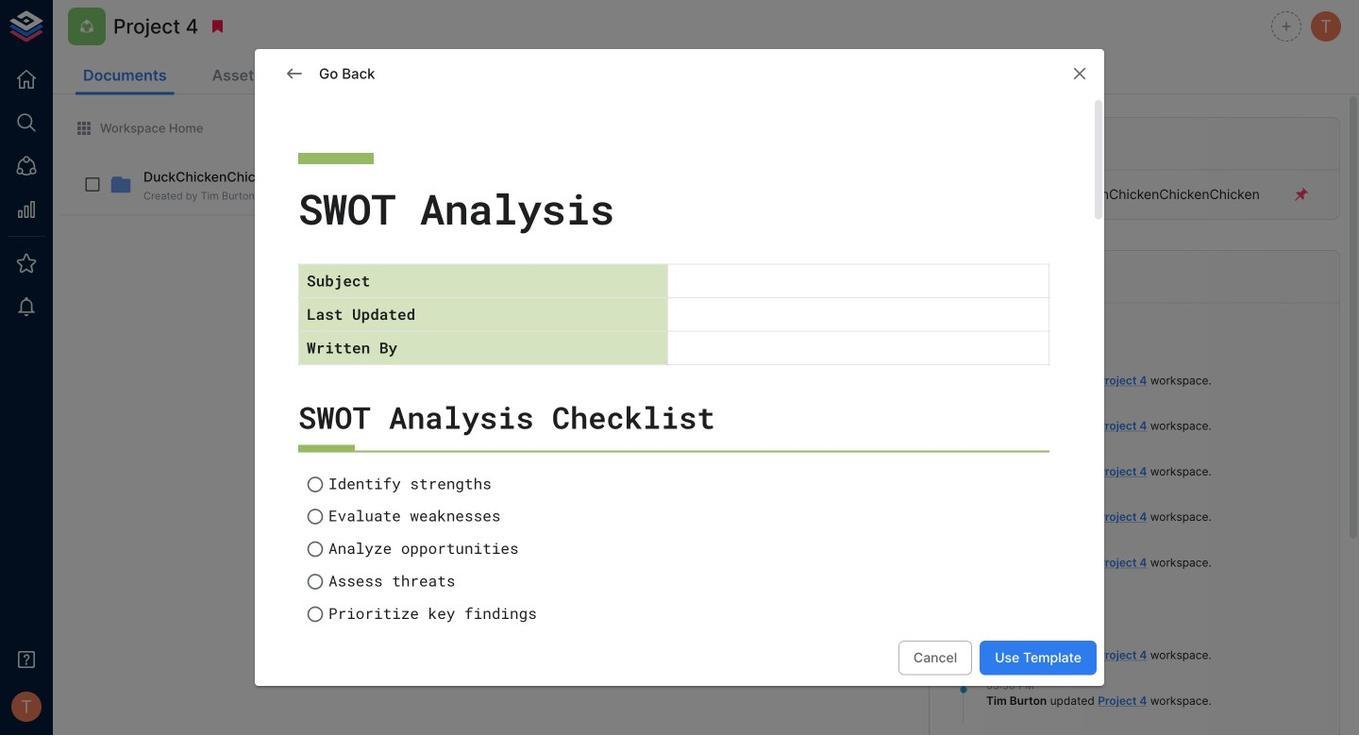 Task type: vqa. For each thing, say whether or not it's contained in the screenshot.
is
no



Task type: describe. For each thing, give the bounding box(es) containing it.
3 unchecked image from the top
[[306, 605, 325, 624]]

2 unchecked image from the top
[[306, 508, 325, 527]]



Task type: locate. For each thing, give the bounding box(es) containing it.
dialog
[[255, 49, 1105, 735]]

0 vertical spatial unchecked image
[[306, 475, 325, 494]]

1 unchecked image from the top
[[306, 540, 325, 559]]

1 unchecked image from the top
[[306, 475, 325, 494]]

2 vertical spatial unchecked image
[[306, 605, 325, 624]]

2 unchecked image from the top
[[306, 573, 325, 591]]

unchecked image
[[306, 475, 325, 494], [306, 508, 325, 527], [306, 605, 325, 624]]

1 vertical spatial unchecked image
[[306, 508, 325, 527]]

0 vertical spatial unchecked image
[[306, 540, 325, 559]]

unchecked image
[[306, 540, 325, 559], [306, 573, 325, 591]]

1 vertical spatial unchecked image
[[306, 573, 325, 591]]

unpin image
[[1293, 186, 1310, 203]]

remove bookmark image
[[209, 18, 226, 35]]



